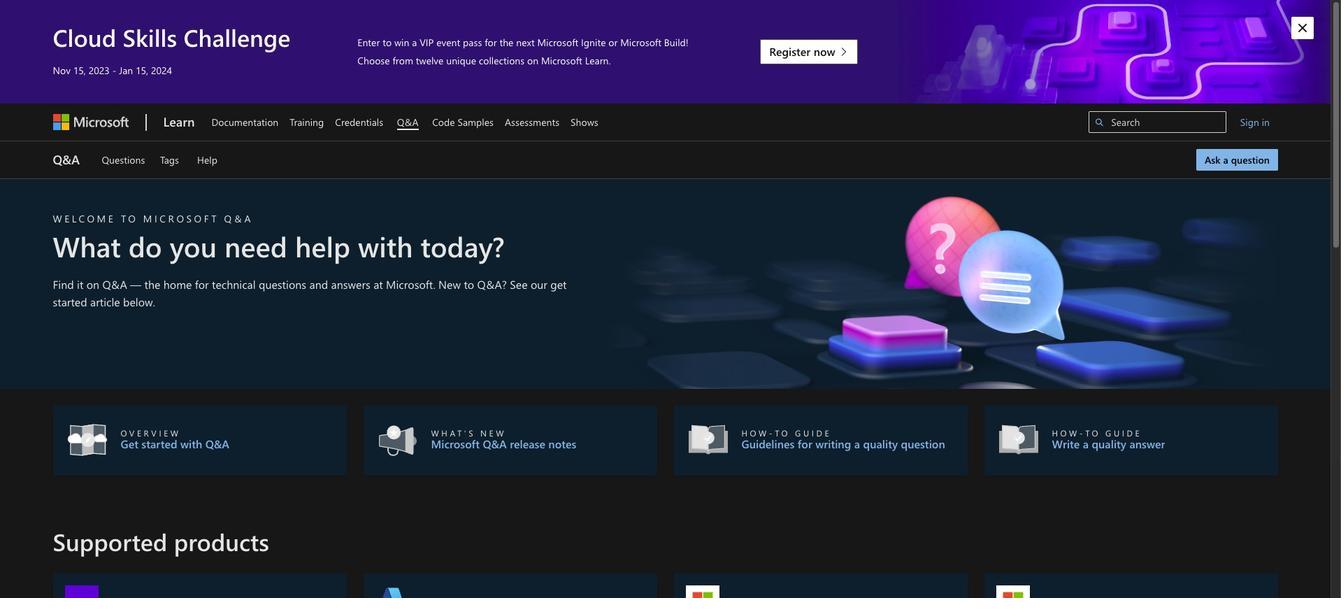 Task type: describe. For each thing, give the bounding box(es) containing it.
new
[[481, 427, 507, 439]]

guide for writing
[[795, 427, 832, 439]]

it
[[77, 277, 83, 291]]

microsoft q&a release notes link
[[431, 437, 577, 451]]

on inside find it on q&a — the home for technical questions and answers at microsoft. new to q&a? see our get started article below.
[[87, 277, 99, 291]]

products
[[174, 525, 269, 558]]

microsoft.
[[386, 277, 436, 291]]

a inside how-to guide guidelines for writing a quality question
[[855, 437, 861, 451]]

shows
[[571, 115, 599, 129]]

code samples link
[[427, 104, 499, 141]]

questions link
[[96, 141, 151, 178]]

quality inside how-to guide guidelines for writing a quality question
[[864, 437, 898, 451]]

assessments link
[[499, 104, 565, 141]]

quality inside how-to guide write a quality answer
[[1092, 437, 1127, 451]]

q&a?
[[478, 277, 507, 291]]

for inside how-to guide guidelines for writing a quality question
[[798, 437, 813, 451]]

guidelines
[[742, 437, 795, 451]]

ask a question link
[[1197, 149, 1279, 171]]

collections
[[479, 54, 525, 67]]

what's
[[431, 427, 476, 439]]

to for for
[[775, 427, 791, 439]]

nov
[[53, 64, 71, 77]]

writing
[[816, 437, 852, 451]]

how- for guidelines
[[742, 427, 775, 439]]

microsoft inside "what's new microsoft q&a release notes"
[[431, 437, 480, 451]]

microsoft right the "or" at the top of page
[[621, 36, 662, 49]]

supported
[[53, 525, 167, 558]]

find it on q&a — the home for technical questions and answers at microsoft. new to q&a? see our get started article below.
[[53, 277, 567, 309]]

from
[[393, 54, 413, 67]]

cloud skills challenge
[[53, 21, 291, 53]]

to for what
[[121, 212, 138, 225]]

questions
[[102, 153, 145, 167]]

to inside find it on q&a — the home for technical questions and answers at microsoft. new to q&a? see our get started article below.
[[464, 277, 474, 291]]

release
[[510, 437, 546, 451]]

pass
[[463, 36, 482, 49]]

banner containing learn
[[0, 104, 1331, 179]]

nov 15, 2023 - jan 15, 2024
[[53, 64, 172, 77]]

question inside banner
[[1232, 153, 1270, 167]]

q&a inside find it on q&a — the home for technical questions and answers at microsoft. new to q&a? see our get started article below.
[[103, 277, 127, 291]]

at
[[374, 277, 383, 291]]

help
[[295, 227, 351, 264]]

our
[[531, 277, 548, 291]]

a inside how-to guide write a quality answer
[[1083, 437, 1089, 451]]

microsoft right next
[[538, 36, 579, 49]]

what
[[53, 227, 121, 264]]

q&a inside overview get started with q&a
[[206, 437, 229, 451]]

answer
[[1130, 437, 1166, 451]]

technical
[[212, 277, 256, 291]]

to for a
[[1086, 427, 1101, 439]]

tags
[[160, 153, 179, 167]]

assessments
[[505, 115, 560, 129]]

code samples
[[432, 115, 494, 129]]

event
[[437, 36, 461, 49]]

welcome
[[53, 212, 116, 225]]

need
[[225, 227, 287, 264]]

cloud
[[53, 21, 116, 53]]

2024
[[151, 64, 172, 77]]

find
[[53, 277, 74, 291]]

register
[[770, 44, 811, 59]]

in
[[1263, 115, 1270, 129]]

credentials
[[335, 115, 384, 129]]

-
[[112, 64, 116, 77]]

see
[[510, 277, 528, 291]]

what's new microsoft q&a release notes
[[431, 427, 577, 451]]

shows link
[[565, 104, 604, 141]]

q&a inside "what's new microsoft q&a release notes"
[[483, 437, 507, 451]]

questions
[[259, 277, 307, 291]]

started inside find it on q&a — the home for technical questions and answers at microsoft. new to q&a? see our get started article below.
[[53, 295, 87, 309]]

article
[[90, 295, 120, 309]]

the inside find it on q&a — the home for technical questions and answers at microsoft. new to q&a? see our get started article below.
[[144, 277, 160, 291]]

2 15, from the left
[[136, 64, 148, 77]]

enter
[[358, 36, 380, 49]]

ignite
[[581, 36, 606, 49]]

below.
[[123, 295, 155, 309]]

you
[[170, 227, 217, 264]]

training link
[[284, 104, 330, 141]]

a inside 'ask a question' link
[[1224, 153, 1229, 167]]

choose
[[358, 54, 390, 67]]

code
[[432, 115, 455, 129]]

how-to guide guidelines for writing a quality question
[[742, 427, 946, 451]]

overview
[[121, 427, 181, 439]]

help link
[[189, 141, 226, 178]]

write a quality answer link
[[1053, 437, 1166, 451]]

now
[[814, 44, 836, 59]]

with inside overview get started with q&a
[[180, 437, 202, 451]]

started inside overview get started with q&a
[[142, 437, 177, 451]]

guide for quality
[[1106, 427, 1143, 439]]

get started with q&a link
[[121, 437, 229, 451]]

home
[[164, 277, 192, 291]]



Task type: vqa. For each thing, say whether or not it's contained in the screenshot.
Help Link
yes



Task type: locate. For each thing, give the bounding box(es) containing it.
for right 'pass'
[[485, 36, 497, 49]]

to up do
[[121, 212, 138, 225]]

0 horizontal spatial to
[[775, 427, 791, 439]]

1 vertical spatial to
[[121, 212, 138, 225]]

a left vip
[[412, 36, 417, 49]]

to
[[383, 36, 392, 49], [121, 212, 138, 225], [464, 277, 474, 291]]

1 horizontal spatial with
[[358, 227, 413, 264]]

the inside enter to win a vip event pass for the next microsoft ignite or microsoft build! choose from twelve unique collections on microsoft learn.
[[500, 36, 514, 49]]

how- for write
[[1053, 427, 1086, 439]]

to right new
[[464, 277, 474, 291]]

2 vertical spatial for
[[798, 437, 813, 451]]

documentation
[[212, 115, 279, 129]]

microsoft inside welcome to microsoft q&a what do you need help with today?
[[143, 212, 219, 225]]

2 horizontal spatial to
[[464, 277, 474, 291]]

on inside enter to win a vip event pass for the next microsoft ignite or microsoft build! choose from twelve unique collections on microsoft learn.
[[528, 54, 539, 67]]

Search search field
[[1089, 111, 1227, 133], [1089, 111, 1227, 133]]

help
[[197, 153, 217, 167]]

how- inside how-to guide guidelines for writing a quality question
[[742, 427, 775, 439]]

1 horizontal spatial the
[[500, 36, 514, 49]]

today?
[[421, 227, 505, 264]]

guidelines for writing a quality question link
[[742, 437, 946, 451]]

write
[[1053, 437, 1080, 451]]

q&a up need at the left
[[224, 212, 253, 225]]

with
[[358, 227, 413, 264], [180, 437, 202, 451]]

2 horizontal spatial for
[[798, 437, 813, 451]]

0 horizontal spatial to
[[121, 212, 138, 225]]

for for pass
[[485, 36, 497, 49]]

15, right the "nov"
[[73, 64, 86, 77]]

1 quality from the left
[[864, 437, 898, 451]]

register now
[[770, 44, 836, 59]]

notes
[[549, 437, 577, 451]]

the
[[500, 36, 514, 49], [144, 277, 160, 291]]

jan
[[119, 64, 133, 77]]

microsoft up you
[[143, 212, 219, 225]]

for inside find it on q&a — the home for technical questions and answers at microsoft. new to q&a? see our get started article below.
[[195, 277, 209, 291]]

0 horizontal spatial guide
[[795, 427, 832, 439]]

1 horizontal spatial to
[[383, 36, 392, 49]]

learn.
[[585, 54, 611, 67]]

the right —
[[144, 277, 160, 291]]

for right home
[[195, 277, 209, 291]]

get
[[551, 277, 567, 291]]

enter to win a vip event pass for the next microsoft ignite or microsoft build! choose from twelve unique collections on microsoft learn.
[[358, 36, 689, 67]]

guide
[[795, 427, 832, 439], [1106, 427, 1143, 439]]

q&a link left questions link
[[53, 141, 91, 178]]

build!
[[664, 36, 689, 49]]

question
[[1232, 153, 1270, 167], [901, 437, 946, 451]]

with inside welcome to microsoft q&a what do you need help with today?
[[358, 227, 413, 264]]

1 horizontal spatial to
[[1086, 427, 1101, 439]]

0 horizontal spatial 15,
[[73, 64, 86, 77]]

0 vertical spatial started
[[53, 295, 87, 309]]

register now link
[[761, 39, 858, 64]]

1 horizontal spatial how-
[[1053, 427, 1086, 439]]

documentation link
[[206, 104, 284, 141]]

15, right 'jan' at the top left of page
[[136, 64, 148, 77]]

a right writing
[[855, 437, 861, 451]]

credentials link
[[330, 104, 389, 141]]

1 how- from the left
[[742, 427, 775, 439]]

2 quality from the left
[[1092, 437, 1127, 451]]

banner
[[0, 104, 1331, 179]]

0 horizontal spatial q&a link
[[53, 141, 91, 178]]

to inside how-to guide write a quality answer
[[1086, 427, 1101, 439]]

q&a left release
[[483, 437, 507, 451]]

microsoft left the learn.
[[542, 54, 583, 67]]

2 how- from the left
[[1053, 427, 1086, 439]]

unique
[[447, 54, 476, 67]]

to left writing
[[775, 427, 791, 439]]

0 horizontal spatial how-
[[742, 427, 775, 439]]

q&a right overview at the bottom of page
[[206, 437, 229, 451]]

ask a question
[[1205, 153, 1270, 167]]

0 vertical spatial the
[[500, 36, 514, 49]]

1 horizontal spatial for
[[485, 36, 497, 49]]

to inside welcome to microsoft q&a what do you need help with today?
[[121, 212, 138, 225]]

1 horizontal spatial q&a link
[[389, 104, 427, 141]]

microsoft left new
[[431, 437, 480, 451]]

0 vertical spatial on
[[528, 54, 539, 67]]

1 vertical spatial on
[[87, 277, 99, 291]]

quality left answer
[[1092, 437, 1127, 451]]

15,
[[73, 64, 86, 77], [136, 64, 148, 77]]

the up collections
[[500, 36, 514, 49]]

1 vertical spatial the
[[144, 277, 160, 291]]

get
[[121, 437, 138, 451]]

q&a
[[397, 115, 419, 129], [53, 151, 80, 168], [224, 212, 253, 225], [103, 277, 127, 291], [206, 437, 229, 451], [483, 437, 507, 451]]

guide inside how-to guide write a quality answer
[[1106, 427, 1143, 439]]

0 vertical spatial q&a link
[[389, 104, 427, 141]]

2 vertical spatial to
[[464, 277, 474, 291]]

for
[[485, 36, 497, 49], [195, 277, 209, 291], [798, 437, 813, 451]]

q&a left 'code'
[[397, 115, 419, 129]]

next
[[516, 36, 535, 49]]

how- inside how-to guide write a quality answer
[[1053, 427, 1086, 439]]

1 horizontal spatial quality
[[1092, 437, 1127, 451]]

answers
[[331, 277, 371, 291]]

—
[[130, 277, 141, 291]]

how-
[[742, 427, 775, 439], [1053, 427, 1086, 439]]

q&a link left 'code'
[[389, 104, 427, 141]]

for for home
[[195, 277, 209, 291]]

supported products
[[53, 525, 269, 558]]

sign in
[[1241, 115, 1270, 129]]

or
[[609, 36, 618, 49]]

1 vertical spatial question
[[901, 437, 946, 451]]

1 vertical spatial for
[[195, 277, 209, 291]]

and
[[310, 277, 328, 291]]

guide right write
[[1106, 427, 1143, 439]]

question inside how-to guide guidelines for writing a quality question
[[901, 437, 946, 451]]

on
[[528, 54, 539, 67], [87, 277, 99, 291]]

q&a left questions link
[[53, 151, 80, 168]]

2 guide from the left
[[1106, 427, 1143, 439]]

overview get started with q&a
[[121, 427, 229, 451]]

guide inside how-to guide guidelines for writing a quality question
[[795, 427, 832, 439]]

quality right writing
[[864, 437, 898, 451]]

a right ask in the right of the page
[[1224, 153, 1229, 167]]

on right it
[[87, 277, 99, 291]]

a right write
[[1083, 437, 1089, 451]]

1 vertical spatial q&a link
[[53, 141, 91, 178]]

to inside how-to guide guidelines for writing a quality question
[[775, 427, 791, 439]]

2 to from the left
[[1086, 427, 1101, 439]]

1 horizontal spatial guide
[[1106, 427, 1143, 439]]

twelve
[[416, 54, 444, 67]]

learn link
[[158, 104, 200, 141]]

sign in link
[[1233, 111, 1279, 133]]

how-to guide write a quality answer
[[1053, 427, 1166, 451]]

tags link
[[151, 141, 189, 178]]

1 horizontal spatial started
[[142, 437, 177, 451]]

samples
[[458, 115, 494, 129]]

1 guide from the left
[[795, 427, 832, 439]]

0 horizontal spatial on
[[87, 277, 99, 291]]

sign
[[1241, 115, 1260, 129]]

do
[[129, 227, 162, 264]]

started right get
[[142, 437, 177, 451]]

guide right "guidelines"
[[795, 427, 832, 439]]

0 horizontal spatial quality
[[864, 437, 898, 451]]

to for vip
[[383, 36, 392, 49]]

started
[[53, 295, 87, 309], [142, 437, 177, 451]]

ask
[[1205, 153, 1221, 167]]

0 vertical spatial with
[[358, 227, 413, 264]]

1 horizontal spatial 15,
[[136, 64, 148, 77]]

with up at
[[358, 227, 413, 264]]

1 vertical spatial started
[[142, 437, 177, 451]]

0 horizontal spatial question
[[901, 437, 946, 451]]

q&a up article
[[103, 277, 127, 291]]

0 horizontal spatial with
[[180, 437, 202, 451]]

a
[[412, 36, 417, 49], [1224, 153, 1229, 167], [855, 437, 861, 451], [1083, 437, 1089, 451]]

training
[[290, 115, 324, 129]]

q&a inside welcome to microsoft q&a what do you need help with today?
[[224, 212, 253, 225]]

1 15, from the left
[[73, 64, 86, 77]]

to right write
[[1086, 427, 1101, 439]]

0 horizontal spatial the
[[144, 277, 160, 291]]

1 horizontal spatial on
[[528, 54, 539, 67]]

started down the find
[[53, 295, 87, 309]]

to inside enter to win a vip event pass for the next microsoft ignite or microsoft build! choose from twelve unique collections on microsoft learn.
[[383, 36, 392, 49]]

on down next
[[528, 54, 539, 67]]

0 horizontal spatial for
[[195, 277, 209, 291]]

to left win
[[383, 36, 392, 49]]

1 horizontal spatial question
[[1232, 153, 1270, 167]]

0 vertical spatial for
[[485, 36, 497, 49]]

learn
[[163, 114, 195, 130]]

for inside enter to win a vip event pass for the next microsoft ignite or microsoft build! choose from twelve unique collections on microsoft learn.
[[485, 36, 497, 49]]

0 vertical spatial question
[[1232, 153, 1270, 167]]

0 horizontal spatial started
[[53, 295, 87, 309]]

2023
[[89, 64, 110, 77]]

welcome to microsoft q&a what do you need help with today?
[[53, 212, 505, 264]]

1 to from the left
[[775, 427, 791, 439]]

for left writing
[[798, 437, 813, 451]]

a inside enter to win a vip event pass for the next microsoft ignite or microsoft build! choose from twelve unique collections on microsoft learn.
[[412, 36, 417, 49]]

win
[[395, 36, 410, 49]]

quality
[[864, 437, 898, 451], [1092, 437, 1127, 451]]

1 vertical spatial with
[[180, 437, 202, 451]]

new
[[439, 277, 461, 291]]

skills
[[123, 21, 177, 53]]

challenge
[[184, 21, 291, 53]]

with right get
[[180, 437, 202, 451]]

0 vertical spatial to
[[383, 36, 392, 49]]



